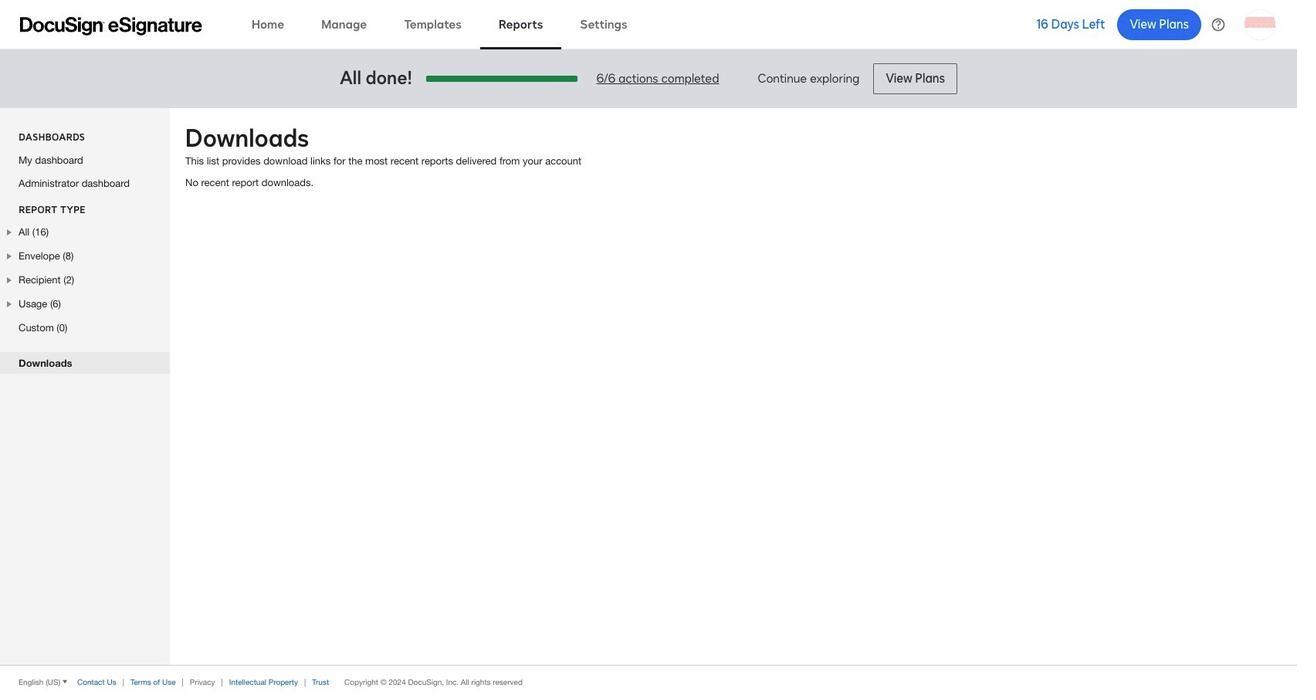 Task type: locate. For each thing, give the bounding box(es) containing it.
more info region
[[0, 665, 1297, 698]]



Task type: describe. For each thing, give the bounding box(es) containing it.
docusign esignature image
[[20, 17, 202, 35]]

your uploaded profile image image
[[1245, 9, 1276, 40]]



Task type: vqa. For each thing, say whether or not it's contained in the screenshot.
DocuSign eSignature image
yes



